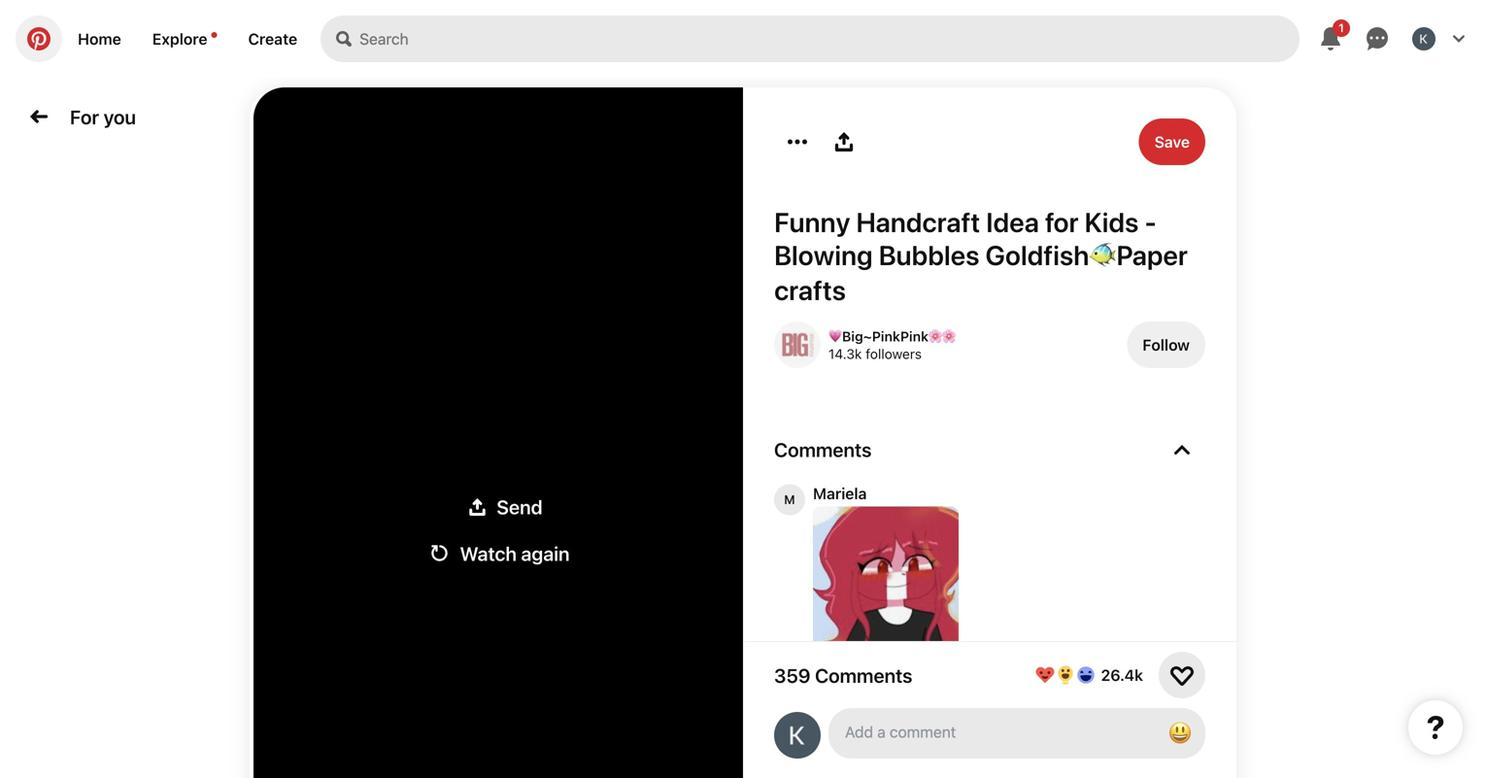 Task type: vqa. For each thing, say whether or not it's contained in the screenshot.
Home link at the left top of the page
yes



Task type: describe. For each thing, give the bounding box(es) containing it.
💗big~pinkpink🌸🌸
[[829, 328, 956, 344]]

mariela
[[813, 484, 867, 503]]

watch again
[[460, 542, 569, 565]]

for
[[70, 105, 99, 128]]

kendallparks02 image
[[774, 712, 821, 759]]

⎯⎯ view 5 replies
[[821, 708, 936, 724]]

home
[[78, 30, 121, 48]]

reaction image
[[1170, 663, 1194, 687]]

watch
[[460, 542, 516, 565]]

https://i.pinimg.com/150x150/9b/55/f0/9b55f0e3079b0132c46d676744486ddb.jpg image
[[813, 507, 959, 652]]

comments button
[[774, 438, 1205, 461]]

__alter._.ego__
[[860, 740, 973, 759]]

notifications image
[[211, 32, 217, 38]]

explore
[[152, 30, 207, 48]]

search icon image
[[336, 31, 352, 47]]

followers
[[866, 346, 922, 362]]

14.3k
[[829, 346, 862, 362]]

359 comments
[[774, 664, 912, 686]]

follow
[[1142, 336, 1190, 354]]

funny
[[774, 206, 850, 238]]

xd??
[[977, 740, 1009, 759]]

send button
[[423, 480, 577, 534]]

__alter._.ego__ link
[[860, 740, 973, 759]]

blowing
[[774, 239, 873, 271]]

handcraft
[[856, 206, 980, 238]]

1 button
[[1307, 16, 1354, 62]]

Add a comment field
[[846, 723, 1145, 741]]

⎯⎯
[[821, 708, 848, 724]]

__alter._.ego__ xd??
[[860, 740, 1009, 759]]

you
[[104, 105, 136, 128]]

send
[[496, 495, 542, 518]]



Task type: locate. For each thing, give the bounding box(es) containing it.
goldfish🐠paper
[[985, 239, 1188, 271]]

359
[[774, 664, 811, 686]]

1
[[1338, 21, 1344, 34]]

0
[[246, 87, 253, 101]]

for you button
[[62, 97, 144, 136]]

😃 button
[[829, 708, 1205, 759], [1161, 714, 1200, 753]]

bubbles
[[879, 239, 979, 271]]

mariela link
[[813, 484, 867, 503]]

reply button
[[857, 672, 894, 688]]

13w
[[813, 672, 838, 688]]

view
[[856, 710, 883, 723]]

watch again image
[[431, 544, 448, 562]]

funny handcraft idea for kids - blowing bubbles goldfish🐠paper crafts
[[774, 206, 1188, 306]]

💗big~pinkpink🌸🌸 14.3k followers
[[829, 328, 956, 362]]

5
[[887, 710, 894, 723]]

replies
[[897, 710, 936, 723]]

💗big~pinkpink🌸🌸 avatar link image
[[774, 321, 821, 368]]

save button
[[1139, 118, 1205, 165], [1139, 118, 1205, 165]]

save
[[1154, 133, 1190, 151]]

again
[[521, 542, 569, 565]]

reply
[[857, 672, 894, 688]]

26.4k
[[1101, 666, 1143, 684]]

follow button
[[1127, 321, 1205, 368]]

comments up mariela "link"
[[774, 438, 872, 461]]

explore link
[[137, 16, 233, 62]]

kids
[[1084, 206, 1139, 238]]

Search text field
[[360, 16, 1300, 62]]

home link
[[62, 16, 137, 62]]

kendall parks image
[[1412, 27, 1436, 51]]

create
[[248, 30, 297, 48]]

watch again button
[[423, 534, 577, 572]]

__alter._.ego__ image
[[821, 740, 852, 771]]

comments up the view
[[815, 664, 912, 686]]

1 vertical spatial comments
[[815, 664, 912, 686]]

😃
[[1168, 719, 1192, 746]]

-
[[1144, 206, 1157, 238]]

for you
[[70, 105, 136, 128]]

idea
[[986, 206, 1039, 238]]

create link
[[233, 16, 313, 62]]

for
[[1045, 206, 1079, 238]]

💗big~pinkpink🌸🌸 link
[[829, 328, 956, 346]]

comments
[[774, 438, 872, 461], [815, 664, 912, 686]]

0 vertical spatial comments
[[774, 438, 872, 461]]

mariela image
[[774, 484, 805, 515]]

expand icon image
[[1174, 442, 1190, 457]]

crafts
[[774, 274, 846, 306]]

funny handcraft idea for kids - blowing bubbles goldfish🐠paper crafts link
[[774, 206, 1205, 306]]



